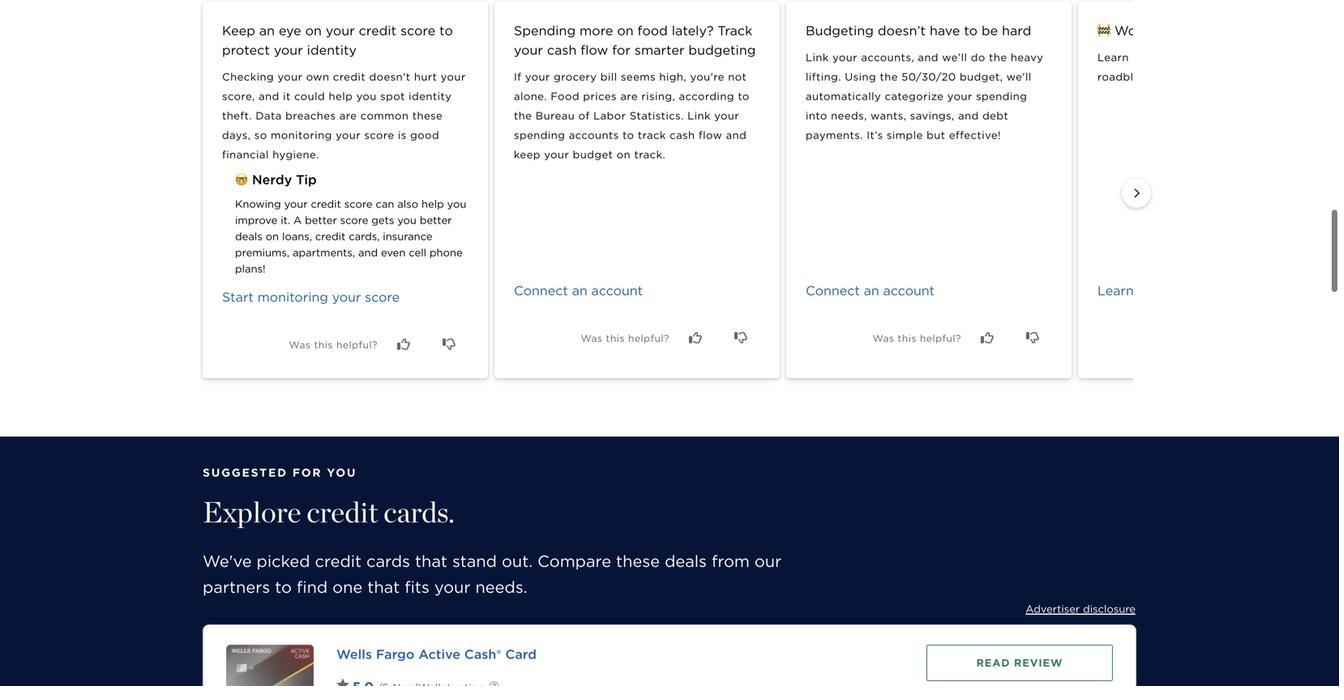 Task type: locate. For each thing, give the bounding box(es) containing it.
credit
[[359, 23, 397, 39], [333, 71, 366, 83], [311, 198, 341, 211], [315, 230, 346, 243], [307, 495, 378, 530], [315, 552, 362, 572]]

1 vertical spatial monitoring
[[258, 290, 328, 305]]

1 horizontal spatial flow
[[699, 129, 723, 142]]

0 vertical spatial learn
[[1098, 51, 1130, 64]]

credit up one
[[315, 552, 362, 572]]

gets
[[372, 214, 394, 227]]

0 horizontal spatial account
[[592, 283, 643, 299]]

account for more
[[592, 283, 643, 299]]

0 horizontal spatial thumbs up image
[[397, 338, 410, 351]]

and down cards,
[[358, 247, 378, 259]]

0 vertical spatial help
[[329, 90, 353, 103]]

grocery
[[554, 71, 597, 83]]

1 vertical spatial spending
[[514, 129, 566, 142]]

your right hurt at left
[[441, 71, 466, 83]]

savings,
[[911, 110, 955, 122]]

1 vertical spatial more
[[1138, 283, 1172, 299]]

1 horizontal spatial that
[[415, 552, 448, 572]]

this for on
[[606, 333, 625, 345]]

1 horizontal spatial spending
[[977, 90, 1028, 103]]

0 horizontal spatial this
[[314, 339, 333, 351]]

are down the seems
[[621, 90, 638, 103]]

using
[[845, 71, 877, 83]]

2 learn from the top
[[1098, 283, 1134, 299]]

flow down according
[[699, 129, 723, 142]]

your inside we've picked credit cards that stand out. compare these deals from our partners to find one that fits your needs.
[[435, 578, 471, 598]]

these up good
[[413, 110, 443, 122]]

on inside the keep an eye on your credit score to protect your identity
[[305, 23, 322, 39]]

1 learn from the top
[[1098, 51, 1130, 64]]

that up fits
[[415, 552, 448, 572]]

thumbs up image for budgeting doesn't have to be hard
[[981, 332, 994, 345]]

0 vertical spatial are
[[621, 90, 638, 103]]

1 horizontal spatial link
[[806, 51, 829, 64]]

0 horizontal spatial for
[[293, 466, 322, 480]]

cards.
[[384, 495, 455, 530]]

this for have
[[898, 333, 917, 345]]

these right compare
[[616, 552, 660, 572]]

0 horizontal spatial connect an account
[[514, 283, 643, 299]]

1 horizontal spatial these
[[616, 552, 660, 572]]

your down stand
[[435, 578, 471, 598]]

credit right the own
[[333, 71, 366, 83]]

an
[[259, 23, 275, 39], [572, 283, 588, 299], [864, 283, 880, 299]]

1 horizontal spatial an
[[572, 283, 588, 299]]

this for eye
[[314, 339, 333, 351]]

that
[[415, 552, 448, 572], [368, 578, 400, 598]]

link up lifting.
[[806, 51, 829, 64]]

0 horizontal spatial thumbs down image
[[443, 338, 456, 351]]

cash®
[[465, 647, 502, 663]]

flow inside spending more on food lately? track your cash flow for smarter budgeting
[[581, 42, 609, 58]]

was
[[581, 333, 603, 345], [873, 333, 895, 345], [289, 339, 311, 351]]

more for learn
[[1138, 283, 1172, 299]]

1 horizontal spatial are
[[621, 90, 638, 103]]

spending more on food lately? track your cash flow for smarter budgeting
[[514, 23, 756, 58]]

deals left from
[[665, 552, 707, 572]]

it's
[[867, 129, 884, 142]]

0 horizontal spatial helpful?
[[337, 339, 378, 351]]

suggested
[[203, 466, 288, 480]]

budget
[[573, 149, 613, 161]]

you up explore credit cards. on the bottom left of page
[[327, 466, 357, 480]]

link inside link your accounts, and we'll do the heavy lifting. using the 50/30/20 budget, we'll automatically categorize your spending into needs, wants, savings, and debt payments. it's simple but effective!
[[806, 51, 829, 64]]

1 connect from the left
[[514, 283, 568, 299]]

credit up doesn't
[[359, 23, 397, 39]]

1 horizontal spatial connect an account
[[806, 283, 935, 299]]

if your grocery bill seems high, you're not alone. food prices are rising, according to the bureau of labor statistics. link your spending accounts to track cash flow and keep your budget on track.
[[514, 71, 750, 161]]

1 vertical spatial these
[[616, 552, 660, 572]]

0 horizontal spatial common
[[361, 110, 409, 122]]

these inside we've picked credit cards that stand out. compare these deals from our partners to find one that fits your needs.
[[616, 552, 660, 572]]

score left is
[[364, 129, 395, 142]]

0 horizontal spatial link
[[688, 110, 711, 122]]

1 vertical spatial are
[[340, 110, 357, 122]]

and inside checking your own credit doesn't hurt your score, and it could help you spot identity theft. data breaches are common these days, so monitoring your score is good financial hygiene.
[[259, 90, 280, 103]]

and up effective!
[[959, 110, 979, 122]]

2 horizontal spatial thumbs up image
[[981, 332, 994, 345]]

1 vertical spatial learn
[[1098, 283, 1134, 299]]

better right a
[[305, 214, 337, 227]]

0 horizontal spatial more
[[580, 23, 614, 39]]

also
[[398, 198, 419, 211]]

payments.
[[806, 129, 864, 142]]

more inside spending more on food lately? track your cash flow for smarter budgeting
[[580, 23, 614, 39]]

you're
[[691, 71, 725, 83]]

your up a
[[284, 198, 308, 211]]

if
[[514, 71, 522, 83]]

1 start monitoring your score button from the top
[[222, 278, 400, 318]]

on
[[305, 23, 322, 39], [617, 23, 634, 39], [1174, 23, 1191, 39], [617, 149, 631, 161], [266, 230, 279, 243]]

2 vertical spatial the
[[514, 110, 532, 122]]

1 horizontal spatial identity
[[409, 90, 452, 103]]

identity up the own
[[307, 42, 357, 58]]

0 horizontal spatial an
[[259, 23, 275, 39]]

the down alone.
[[514, 110, 532, 122]]

deals down improve
[[235, 230, 263, 243]]

learn for learn how to navigate around 5 common roadblocks.
[[1098, 51, 1130, 64]]

2 account from the left
[[884, 283, 935, 299]]

days,
[[222, 129, 251, 142]]

was this helpful? for have
[[873, 333, 962, 345]]

your down spending
[[514, 42, 543, 58]]

0 vertical spatial more
[[580, 23, 614, 39]]

knowing
[[235, 198, 281, 211]]

0 horizontal spatial was
[[289, 339, 311, 351]]

1 vertical spatial common
[[361, 110, 409, 122]]

0 horizontal spatial connect
[[514, 283, 568, 299]]

your down 'breaches'
[[336, 129, 361, 142]]

partners
[[203, 578, 270, 598]]

nerdy
[[252, 172, 292, 188]]

your inside spending more on food lately? track your cash flow for smarter budgeting
[[514, 42, 543, 58]]

deals inside 'knowing your credit score can also help you improve it. a better score gets you better deals on loans, credit cards, insurance premiums, apartments, and even cell phone plans!'
[[235, 230, 263, 243]]

connect an account
[[514, 283, 643, 299], [806, 283, 935, 299]]

start
[[222, 290, 254, 305]]

for up explore credit cards. on the bottom left of page
[[293, 466, 322, 480]]

1 horizontal spatial help
[[422, 198, 444, 211]]

account
[[592, 283, 643, 299], [884, 283, 935, 299]]

lifting.
[[806, 71, 842, 83]]

thumbs down image for keep an eye on your credit score to protect your identity
[[443, 338, 456, 351]]

your down eye
[[274, 42, 303, 58]]

cash right track
[[670, 129, 695, 142]]

on up navigate
[[1174, 23, 1191, 39]]

was for spending more on food lately? track your cash flow for smarter budgeting
[[581, 333, 603, 345]]

are
[[621, 90, 638, 103], [340, 110, 357, 122]]

thumbs up image for keep an eye on your credit score to protect your identity
[[397, 338, 410, 351]]

deals
[[235, 230, 263, 243], [665, 552, 707, 572]]

on left food
[[617, 23, 634, 39]]

common inside checking your own credit doesn't hurt your score, and it could help you spot identity theft. data breaches are common these days, so monitoring your score is good financial hygiene.
[[361, 110, 409, 122]]

wells fargo active cash® card
[[337, 647, 537, 663]]

link down according
[[688, 110, 711, 122]]

wells
[[337, 647, 372, 663]]

you
[[357, 90, 377, 103], [447, 198, 467, 211], [398, 214, 417, 227], [327, 466, 357, 480]]

1 vertical spatial deals
[[665, 552, 707, 572]]

1 horizontal spatial helpful?
[[629, 333, 670, 345]]

score up hurt at left
[[401, 23, 436, 39]]

🚧
[[1098, 23, 1111, 39]]

credit up apartments,
[[315, 230, 346, 243]]

1 horizontal spatial this
[[606, 333, 625, 345]]

1 horizontal spatial more
[[1138, 283, 1172, 299]]

help down the own
[[329, 90, 353, 103]]

1 horizontal spatial for
[[613, 42, 631, 58]]

1 vertical spatial help
[[422, 198, 444, 211]]

1 horizontal spatial the
[[880, 71, 899, 83]]

1 horizontal spatial connect
[[806, 283, 860, 299]]

score inside checking your own credit doesn't hurt your score, and it could help you spot identity theft. data breaches are common these days, so monitoring your score is good financial hygiene.
[[364, 129, 395, 142]]

common inside the learn how to navigate around 5 common roadblocks.
[[1280, 51, 1328, 64]]

common down spot
[[361, 110, 409, 122]]

thumbs down image
[[735, 332, 748, 345], [1027, 332, 1040, 345], [443, 338, 456, 351]]

on right eye
[[305, 23, 322, 39]]

our
[[755, 552, 782, 572]]

credit inside the keep an eye on your credit score to protect your identity
[[359, 23, 397, 39]]

monitoring down plans!
[[258, 290, 328, 305]]

start monitoring your score
[[222, 290, 400, 305]]

and left it
[[259, 90, 280, 103]]

0 vertical spatial common
[[1280, 51, 1328, 64]]

helpful? for food
[[629, 333, 670, 345]]

was this helpful? for on
[[581, 333, 670, 345]]

flow inside the if your grocery bill seems high, you're not alone. food prices are rising, according to the bureau of labor statistics. link your spending accounts to track cash flow and keep your budget on track.
[[699, 129, 723, 142]]

monitoring inside checking your own credit doesn't hurt your score, and it could help you spot identity theft. data breaches are common these days, so monitoring your score is good financial hygiene.
[[271, 129, 332, 142]]

so
[[254, 129, 267, 142]]

score down even
[[365, 290, 400, 305]]

2 horizontal spatial thumbs down image
[[1027, 332, 1040, 345]]

link inside the if your grocery bill seems high, you're not alone. food prices are rising, according to the bureau of labor statistics. link your spending accounts to track cash flow and keep your budget on track.
[[688, 110, 711, 122]]

helpful? for on
[[337, 339, 378, 351]]

0 horizontal spatial are
[[340, 110, 357, 122]]

was for budgeting doesn't have to be hard
[[873, 333, 895, 345]]

thumbs up image
[[689, 332, 702, 345], [981, 332, 994, 345], [397, 338, 410, 351]]

0 horizontal spatial was this helpful?
[[289, 339, 378, 351]]

how is this rating determined? image
[[477, 670, 512, 687]]

credit up cards
[[307, 495, 378, 530]]

budgeting
[[806, 23, 874, 39]]

spending
[[977, 90, 1028, 103], [514, 129, 566, 142]]

your inside 'knowing your credit score can also help you improve it. a better score gets you better deals on loans, credit cards, insurance premiums, apartments, and even cell phone plans!'
[[284, 198, 308, 211]]

0 vertical spatial identity
[[307, 42, 357, 58]]

that down cards
[[368, 578, 400, 598]]

1 learn more button from the top
[[1098, 271, 1172, 312]]

your up using
[[833, 51, 858, 64]]

bureau
[[536, 110, 575, 122]]

1 horizontal spatial better
[[420, 214, 452, 227]]

on left 'track.'
[[617, 149, 631, 161]]

doesn't
[[369, 71, 411, 83]]

0 vertical spatial cash
[[547, 42, 577, 58]]

spending inside link your accounts, and we'll do the heavy lifting. using the 50/30/20 budget, we'll automatically categorize your spending into needs, wants, savings, and debt payments. it's simple but effective!
[[977, 90, 1028, 103]]

2 horizontal spatial helpful?
[[920, 333, 962, 345]]

1 vertical spatial link
[[688, 110, 711, 122]]

for inside spending more on food lately? track your cash flow for smarter budgeting
[[613, 42, 631, 58]]

your up navigate
[[1195, 23, 1224, 39]]

0 horizontal spatial cash
[[547, 42, 577, 58]]

1 horizontal spatial cash
[[670, 129, 695, 142]]

even
[[381, 247, 406, 259]]

food
[[551, 90, 580, 103]]

track
[[718, 23, 753, 39]]

0 horizontal spatial flow
[[581, 42, 609, 58]]

cash
[[547, 42, 577, 58], [670, 129, 695, 142]]

fits
[[405, 578, 430, 598]]

it.
[[281, 214, 290, 227]]

0 vertical spatial flow
[[581, 42, 609, 58]]

helpful?
[[629, 333, 670, 345], [920, 333, 962, 345], [337, 339, 378, 351]]

2 horizontal spatial this
[[898, 333, 917, 345]]

identity
[[307, 42, 357, 58], [409, 90, 452, 103]]

around
[[1227, 51, 1266, 64]]

2 horizontal spatial was
[[873, 333, 895, 345]]

review
[[1015, 657, 1064, 670]]

monitoring up hygiene.
[[271, 129, 332, 142]]

was this helpful? for eye
[[289, 339, 378, 351]]

0 horizontal spatial these
[[413, 110, 443, 122]]

score
[[401, 23, 436, 39], [364, 129, 395, 142], [344, 198, 373, 211], [340, 214, 369, 227], [365, 290, 400, 305]]

0 horizontal spatial identity
[[307, 42, 357, 58]]

we've picked credit cards that stand out. compare these deals from our partners to find one that fits your needs.
[[203, 552, 782, 598]]

to inside the keep an eye on your credit score to protect your identity
[[440, 23, 453, 39]]

cash down spending
[[547, 42, 577, 58]]

learn more button
[[1098, 271, 1172, 312], [1098, 283, 1172, 299]]

1 connect an account from the left
[[514, 283, 643, 299]]

help inside 'knowing your credit score can also help you improve it. a better score gets you better deals on loans, credit cards, insurance premiums, apartments, and even cell phone plans!'
[[422, 198, 444, 211]]

1 horizontal spatial deals
[[665, 552, 707, 572]]

hard
[[1002, 23, 1032, 39]]

0 vertical spatial link
[[806, 51, 829, 64]]

and inside 'knowing your credit score can also help you improve it. a better score gets you better deals on loans, credit cards, insurance premiums, apartments, and even cell phone plans!'
[[358, 247, 378, 259]]

picked
[[257, 552, 310, 572]]

this
[[606, 333, 625, 345], [898, 333, 917, 345], [314, 339, 333, 351]]

track
[[638, 129, 667, 142]]

0 horizontal spatial better
[[305, 214, 337, 227]]

0 vertical spatial spending
[[977, 90, 1028, 103]]

0 horizontal spatial that
[[368, 578, 400, 598]]

the down 'accounts,'
[[880, 71, 899, 83]]

monitoring inside button
[[258, 290, 328, 305]]

not
[[729, 71, 747, 83]]

0 vertical spatial the
[[990, 51, 1008, 64]]

your right if
[[525, 71, 551, 83]]

1 horizontal spatial account
[[884, 283, 935, 299]]

and down according
[[726, 129, 747, 142]]

more for spending
[[580, 23, 614, 39]]

1 horizontal spatial thumbs down image
[[735, 332, 748, 345]]

1 horizontal spatial common
[[1280, 51, 1328, 64]]

1 horizontal spatial was
[[581, 333, 603, 345]]

you up insurance
[[398, 214, 417, 227]]

1 vertical spatial flow
[[699, 129, 723, 142]]

0 horizontal spatial help
[[329, 90, 353, 103]]

2 horizontal spatial was this helpful?
[[873, 333, 962, 345]]

on inside 'knowing your credit score can also help you improve it. a better score gets you better deals on loans, credit cards, insurance premiums, apartments, and even cell phone plans!'
[[266, 230, 279, 243]]

your
[[326, 23, 355, 39], [1195, 23, 1224, 39], [274, 42, 303, 58], [514, 42, 543, 58], [833, 51, 858, 64], [278, 71, 303, 83], [441, 71, 466, 83], [525, 71, 551, 83], [948, 90, 973, 103], [715, 110, 740, 122], [336, 129, 361, 142], [545, 149, 570, 161], [284, 198, 308, 211], [332, 290, 361, 305], [435, 578, 471, 598]]

help right also
[[422, 198, 444, 211]]

your up it
[[278, 71, 303, 83]]

1 horizontal spatial thumbs up image
[[689, 332, 702, 345]]

an for spending
[[572, 283, 588, 299]]

identity down hurt at left
[[409, 90, 452, 103]]

0 horizontal spatial deals
[[235, 230, 263, 243]]

0 vertical spatial these
[[413, 110, 443, 122]]

do
[[971, 51, 986, 64]]

out.
[[502, 552, 533, 572]]

spending up debt
[[977, 90, 1028, 103]]

good
[[410, 129, 440, 142]]

knowing your credit score can also help you improve it. a better score gets you better deals on loans, credit cards, insurance premiums, apartments, and even cell phone plans!
[[235, 198, 467, 275]]

1 account from the left
[[592, 283, 643, 299]]

link your accounts, and we'll do the heavy lifting. using the 50/30/20 budget, we'll automatically categorize your spending into needs, wants, savings, and debt payments. it's simple but effective!
[[806, 51, 1044, 142]]

common right 5
[[1280, 51, 1328, 64]]

50/30/20
[[902, 71, 957, 83]]

loans,
[[282, 230, 312, 243]]

2 horizontal spatial an
[[864, 283, 880, 299]]

better up insurance
[[420, 214, 452, 227]]

0 vertical spatial for
[[613, 42, 631, 58]]

1 horizontal spatial was this helpful?
[[581, 333, 670, 345]]

0 horizontal spatial spending
[[514, 129, 566, 142]]

0 vertical spatial deals
[[235, 230, 263, 243]]

needs,
[[831, 110, 868, 122]]

on up premiums,
[[266, 230, 279, 243]]

1 vertical spatial cash
[[670, 129, 695, 142]]

1 vertical spatial identity
[[409, 90, 452, 103]]

and
[[918, 51, 939, 64], [259, 90, 280, 103], [959, 110, 979, 122], [726, 129, 747, 142], [358, 247, 378, 259]]

flow up the bill
[[581, 42, 609, 58]]

deals inside we've picked credit cards that stand out. compare these deals from our partners to find one that fits your needs.
[[665, 552, 707, 572]]

spending up keep
[[514, 129, 566, 142]]

0 horizontal spatial the
[[514, 110, 532, 122]]

cards,
[[349, 230, 380, 243]]

you left spot
[[357, 90, 377, 103]]

rated 5.0 out of 5 element
[[353, 678, 389, 687]]

accounts,
[[862, 51, 915, 64]]

learn inside the learn how to navigate around 5 common roadblocks.
[[1098, 51, 1130, 64]]

for up the bill
[[613, 42, 631, 58]]

the right "do" at the top
[[990, 51, 1008, 64]]

are right 'breaches'
[[340, 110, 357, 122]]

your down apartments,
[[332, 290, 361, 305]]

to
[[440, 23, 453, 39], [965, 23, 978, 39], [1160, 51, 1172, 64], [738, 90, 750, 103], [623, 129, 635, 142], [275, 578, 292, 598]]

cash inside the if your grocery bill seems high, you're not alone. food prices are rising, according to the bureau of labor statistics. link your spending accounts to track cash flow and keep your budget on track.
[[670, 129, 695, 142]]

stand
[[453, 552, 497, 572]]

0 vertical spatial monitoring
[[271, 129, 332, 142]]

2 connect an account from the left
[[806, 283, 935, 299]]

2 connect from the left
[[806, 283, 860, 299]]

connect an account for budgeting doesn't have to be hard
[[806, 283, 935, 299]]



Task type: describe. For each thing, give the bounding box(es) containing it.
was for keep an eye on your credit score to protect your identity
[[289, 339, 311, 351]]

track.
[[635, 149, 666, 161]]

cards
[[367, 552, 410, 572]]

cash inside spending more on food lately? track your cash flow for smarter budgeting
[[547, 42, 577, 58]]

theft.
[[222, 110, 252, 122]]

thumbs up image for spending more on food lately? track your cash flow for smarter budgeting
[[689, 332, 702, 345]]

lately?
[[672, 23, 714, 39]]

into
[[806, 110, 828, 122]]

explore
[[203, 495, 301, 530]]

spending inside the if your grocery bill seems high, you're not alone. food prices are rising, according to the bureau of labor statistics. link your spending accounts to track cash flow and keep your budget on track.
[[514, 129, 566, 142]]

credit inside we've picked credit cards that stand out. compare these deals from our partners to find one that fits your needs.
[[315, 552, 362, 572]]

how
[[1133, 51, 1156, 64]]

on inside the if your grocery bill seems high, you're not alone. food prices are rising, according to the bureau of labor statistics. link your spending accounts to track cash flow and keep your budget on track.
[[617, 149, 631, 161]]

5
[[1269, 51, 1276, 64]]

budget,
[[960, 71, 1004, 83]]

your right keep
[[545, 149, 570, 161]]

from
[[712, 552, 750, 572]]

budgeting doesn't have to be hard
[[806, 23, 1032, 39]]

smarter
[[635, 42, 685, 58]]

rising,
[[642, 90, 676, 103]]

help inside checking your own credit doesn't hurt your score, and it could help you spot identity theft. data breaches are common these days, so monitoring your score is good financial hygiene.
[[329, 90, 353, 103]]

and up 50/30/20
[[918, 51, 939, 64]]

own
[[306, 71, 330, 83]]

categorize
[[885, 90, 944, 103]]

1 better from the left
[[305, 214, 337, 227]]

alone.
[[514, 90, 547, 103]]

heavy
[[1011, 51, 1044, 64]]

explore credit cards.
[[203, 495, 455, 530]]

account for doesn't
[[884, 283, 935, 299]]

navigate
[[1175, 51, 1223, 64]]

breaches
[[286, 110, 336, 122]]

find
[[297, 578, 328, 598]]

one
[[333, 578, 363, 598]]

we'll
[[1007, 71, 1032, 83]]

score up cards,
[[340, 214, 369, 227]]

doesn't
[[878, 23, 926, 39]]

these inside checking your own credit doesn't hurt your score, and it could help you spot identity theft. data breaches are common these days, so monitoring your score is good financial hygiene.
[[413, 110, 443, 122]]

cell
[[409, 247, 427, 259]]

thumbs down image for budgeting doesn't have to be hard
[[1027, 332, 1040, 345]]

2 learn more button from the top
[[1098, 283, 1172, 299]]

advertiser disclosure image
[[1026, 592, 1136, 628]]

identity inside the keep an eye on your credit score to protect your identity
[[307, 42, 357, 58]]

read
[[977, 657, 1011, 670]]

an for budgeting
[[864, 283, 880, 299]]

score inside start monitoring your score button
[[365, 290, 400, 305]]

helpful? for to
[[920, 333, 962, 345]]

prices
[[583, 90, 617, 103]]

budgeting
[[689, 42, 756, 58]]

of
[[579, 110, 590, 122]]

your right eye
[[326, 23, 355, 39]]

roadblocks.
[[1098, 71, 1163, 83]]

active
[[419, 647, 461, 663]]

have
[[930, 23, 961, 39]]

credit down tip
[[311, 198, 341, 211]]

bill
[[601, 71, 618, 83]]

2 better from the left
[[420, 214, 452, 227]]

card
[[506, 647, 537, 663]]

score left can
[[344, 198, 373, 211]]

effective!
[[950, 129, 1002, 142]]

can
[[376, 198, 394, 211]]

credit?
[[1228, 23, 1272, 39]]

you inside checking your own credit doesn't hurt your score, and it could help you spot identity theft. data breaches are common these days, so monitoring your score is good financial hygiene.
[[357, 90, 377, 103]]

be
[[982, 23, 999, 39]]

needs.
[[476, 578, 528, 598]]

a
[[294, 214, 302, 227]]

keep an eye on your credit score to protect your identity
[[222, 23, 453, 58]]

are inside checking your own credit doesn't hurt your score, and it could help you spot identity theft. data breaches are common these days, so monitoring your score is good financial hygiene.
[[340, 110, 357, 122]]

fargo
[[376, 647, 415, 663]]

1 vertical spatial the
[[880, 71, 899, 83]]

are inside the if your grocery bill seems high, you're not alone. food prices are rising, according to the bureau of labor statistics. link your spending accounts to track cash flow and keep your budget on track.
[[621, 90, 638, 103]]

thumbs down image for spending more on food lately? track your cash flow for smarter budgeting
[[735, 332, 748, 345]]

insurance
[[383, 230, 433, 243]]

to inside we've picked credit cards that stand out. compare these deals from our partners to find one that fits your needs.
[[275, 578, 292, 598]]

2 start monitoring your score button from the top
[[222, 290, 400, 305]]

compare
[[538, 552, 612, 572]]

high,
[[660, 71, 687, 83]]

checking your own credit doesn't hurt your score, and it could help you spot identity theft. data breaches are common these days, so monitoring your score is good financial hygiene.
[[222, 71, 466, 161]]

you right also
[[447, 198, 467, 211]]

plans!
[[235, 263, 266, 275]]

keep
[[222, 23, 255, 39]]

seems
[[621, 71, 656, 83]]

debt
[[983, 110, 1009, 122]]

learn for learn more
[[1098, 283, 1134, 299]]

1 vertical spatial for
[[293, 466, 322, 480]]

data
[[256, 110, 282, 122]]

score inside the keep an eye on your credit score to protect your identity
[[401, 23, 436, 39]]

connect for spending more on food lately? track your cash flow for smarter budgeting
[[514, 283, 568, 299]]

🤓
[[235, 172, 248, 188]]

1 vertical spatial that
[[368, 578, 400, 598]]

wells fargo active cash card image
[[226, 646, 314, 687]]

premiums,
[[235, 247, 290, 259]]

0 vertical spatial that
[[415, 552, 448, 572]]

the inside the if your grocery bill seems high, you're not alone. food prices are rising, according to the bureau of labor statistics. link your spending accounts to track cash flow and keep your budget on track.
[[514, 110, 532, 122]]

apartments,
[[293, 247, 355, 259]]

identity inside checking your own credit doesn't hurt your score, and it could help you spot identity theft. data breaches are common these days, so monitoring your score is good financial hygiene.
[[409, 90, 452, 103]]

connect an account for spending more on food lately? track your cash flow for smarter budgeting
[[514, 283, 643, 299]]

score,
[[222, 90, 255, 103]]

wants,
[[871, 110, 907, 122]]

learn how to navigate around 5 common roadblocks.
[[1098, 51, 1328, 83]]

food
[[638, 23, 668, 39]]

checking
[[222, 71, 274, 83]]

wells fargo active cash® card link
[[337, 647, 537, 663]]

according
[[679, 90, 735, 103]]

phone
[[430, 247, 463, 259]]

tip
[[296, 172, 317, 188]]

2 horizontal spatial the
[[990, 51, 1008, 64]]

your down 'budget,'
[[948, 90, 973, 103]]

to inside the learn how to navigate around 5 common roadblocks.
[[1160, 51, 1172, 64]]

protect
[[222, 42, 270, 58]]

credit inside checking your own credit doesn't hurt your score, and it could help you spot identity theft. data breaches are common these days, so monitoring your score is good financial hygiene.
[[333, 71, 366, 83]]

and inside the if your grocery bill seems high, you're not alone. food prices are rising, according to the bureau of labor statistics. link your spending accounts to track cash flow and keep your budget on track.
[[726, 129, 747, 142]]

connect for budgeting doesn't have to be hard
[[806, 283, 860, 299]]

is
[[398, 129, 407, 142]]

🤓 nerdy tip
[[235, 172, 317, 188]]

read review link
[[927, 646, 1114, 682]]

hurt
[[414, 71, 437, 83]]

🚧 working on your credit?
[[1098, 23, 1272, 39]]

could
[[294, 90, 325, 103]]

an inside the keep an eye on your credit score to protect your identity
[[259, 23, 275, 39]]

on inside spending more on food lately? track your cash flow for smarter budgeting
[[617, 23, 634, 39]]

your down according
[[715, 110, 740, 122]]



Task type: vqa. For each thing, say whether or not it's contained in the screenshot.
Breadcrumbs element
no



